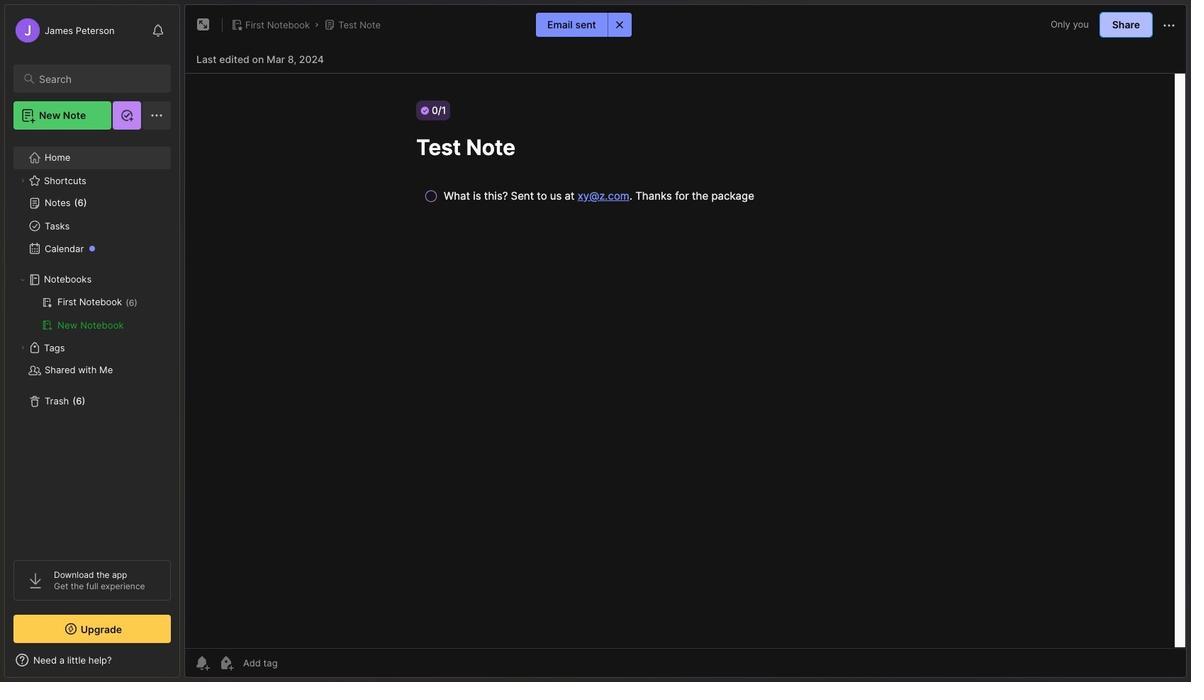 Task type: locate. For each thing, give the bounding box(es) containing it.
group inside tree
[[13, 291, 170, 337]]

Account field
[[13, 16, 115, 45]]

alert
[[536, 13, 632, 37]]

expand tags image
[[18, 344, 27, 352]]

None search field
[[39, 70, 158, 87]]

tree
[[5, 138, 179, 548]]

expand notebooks image
[[18, 276, 27, 284]]

group
[[13, 291, 170, 337]]

add a reminder image
[[194, 655, 211, 672]]



Task type: describe. For each thing, give the bounding box(es) containing it.
click to collapse image
[[179, 657, 190, 674]]

note window element
[[184, 4, 1187, 682]]

more actions image
[[1161, 17, 1178, 34]]

main element
[[0, 0, 184, 683]]

add tag image
[[218, 655, 235, 672]]

none search field inside main element
[[39, 70, 158, 87]]

Add tag field
[[242, 657, 349, 670]]

More actions field
[[1161, 16, 1178, 34]]

expand note image
[[195, 16, 212, 33]]

tree inside main element
[[5, 138, 179, 548]]

Search text field
[[39, 72, 158, 86]]

Note Editor text field
[[185, 73, 1186, 649]]

WHAT'S NEW field
[[5, 650, 179, 672]]



Task type: vqa. For each thing, say whether or not it's contained in the screenshot.
'tree' at the left in the the Main element
no



